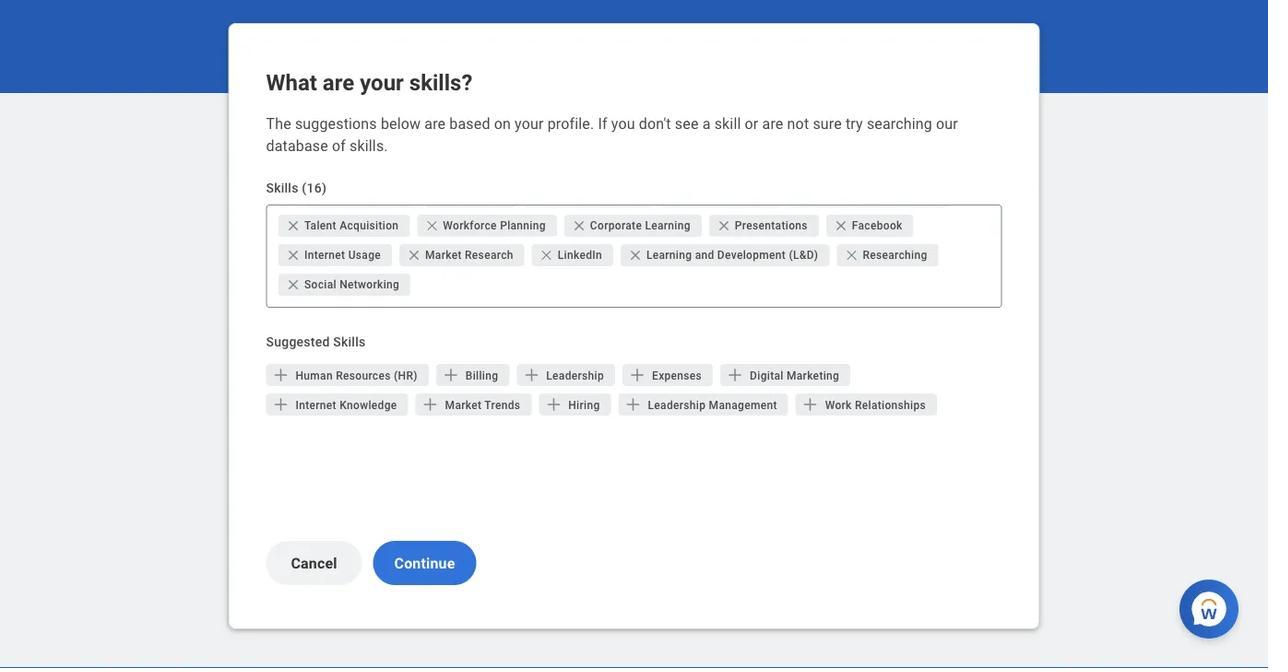 Task type: vqa. For each thing, say whether or not it's contained in the screenshot.
Country Name (Workday Delivered) Element
no



Task type: locate. For each thing, give the bounding box(es) containing it.
plus image for market trends
[[421, 396, 440, 414]]

plus image for expenses
[[628, 366, 647, 385]]

0 vertical spatial leadership
[[546, 370, 604, 383]]

leadership up hiring button
[[546, 370, 604, 383]]

remove image up linkedin
[[571, 219, 590, 233]]

remove image up the learning and development (l&d) button
[[716, 219, 731, 233]]

plus image left the work
[[801, 396, 820, 414]]

0 vertical spatial your
[[360, 70, 404, 96]]

1 vertical spatial your
[[515, 115, 544, 132]]

plus image left human
[[272, 366, 290, 385]]

networking
[[339, 279, 399, 291]]

market research button
[[399, 244, 524, 267]]

(l&d)
[[789, 249, 818, 262]]

1 horizontal spatial your
[[515, 115, 544, 132]]

market down workforce
[[425, 249, 461, 262]]

billing
[[466, 370, 498, 383]]

remove image down the facebook button
[[844, 248, 859, 263]]

remove image for the facebook button
[[833, 219, 852, 233]]

remove image down the facebook button
[[844, 248, 862, 263]]

remove image for corporate learning button
[[571, 219, 590, 233]]

leadership
[[546, 370, 604, 383], [648, 399, 706, 412]]

1 horizontal spatial are
[[425, 115, 446, 132]]

work relationships
[[825, 399, 926, 412]]

remove image left linkedin
[[539, 248, 554, 263]]

remove image inside the social networking button
[[285, 278, 300, 292]]

remove image right usage
[[406, 248, 425, 263]]

remove image left talent on the top of page
[[285, 219, 300, 233]]

are right "or"
[[762, 115, 784, 132]]

remove image inside corporate learning button
[[571, 219, 590, 233]]

market inside market trends button
[[445, 399, 482, 412]]

remove image inside "internet usage" button
[[285, 248, 300, 263]]

remove image inside workforce planning button
[[424, 219, 443, 233]]

learning right corporate
[[645, 220, 690, 232]]

plus image down 'billing' button
[[421, 396, 440, 414]]

remove image inside the presentations 'button'
[[716, 219, 735, 233]]

corporate learning button
[[564, 215, 701, 237]]

plus image left expenses
[[628, 366, 647, 385]]

market for market research
[[425, 249, 461, 262]]

skills
[[266, 180, 299, 196], [333, 334, 366, 350]]

0 horizontal spatial leadership
[[546, 370, 604, 383]]

plus image inside expenses button
[[628, 366, 647, 385]]

remove image down corporate learning button
[[628, 248, 642, 263]]

learning
[[645, 220, 690, 232], [646, 249, 692, 262]]

leadership button
[[517, 364, 615, 386]]

0 vertical spatial skills
[[266, 180, 299, 196]]

remove image up market research button
[[424, 219, 443, 233]]

1 vertical spatial internet
[[296, 399, 337, 412]]

hiring
[[568, 399, 600, 412]]

plus image inside human resources (hr) button
[[272, 366, 290, 385]]

remove image down planning
[[539, 248, 557, 263]]

continue button
[[373, 541, 476, 586]]

leadership for leadership management
[[648, 399, 706, 412]]

remove image
[[285, 219, 304, 233], [424, 219, 439, 233], [571, 219, 586, 233], [716, 219, 735, 233], [285, 248, 304, 263], [406, 248, 421, 263], [539, 248, 557, 263], [628, 248, 646, 263], [844, 248, 862, 263], [285, 278, 304, 292]]

remove image inside the learning and development (l&d) button
[[628, 248, 642, 263]]

remove image inside 'talent acquisition' 'button'
[[285, 219, 300, 233]]

2 horizontal spatial are
[[762, 115, 784, 132]]

suggested
[[266, 334, 330, 350]]

remove image left workforce
[[424, 219, 439, 233]]

leadership down expenses
[[648, 399, 706, 412]]

plus image inside hiring button
[[544, 396, 563, 414]]

0 horizontal spatial skills
[[266, 180, 299, 196]]

workforce
[[443, 220, 497, 232]]

profile.
[[548, 115, 594, 132]]

your right on at the left of page
[[515, 115, 544, 132]]

1 horizontal spatial leadership
[[648, 399, 706, 412]]

are
[[323, 70, 354, 96], [425, 115, 446, 132], [762, 115, 784, 132]]

plus image inside the work relationships button
[[801, 396, 820, 414]]

remove image left internet usage
[[285, 248, 300, 263]]

remove image inside market research button
[[406, 248, 421, 263]]

plus image inside leadership button
[[522, 366, 541, 385]]

0 vertical spatial learning
[[645, 220, 690, 232]]

work relationships button
[[796, 394, 937, 416]]

remove image inside market research button
[[406, 248, 425, 263]]

remove image up researching button
[[833, 219, 852, 233]]

1 vertical spatial leadership
[[648, 399, 706, 412]]

internet knowledge
[[296, 399, 397, 412]]

remove image inside the presentations 'button'
[[716, 219, 731, 233]]

remove image inside linkedin button
[[539, 248, 554, 263]]

1 vertical spatial learning
[[646, 249, 692, 262]]

internet up social
[[304, 249, 345, 262]]

remove image
[[285, 219, 300, 233], [424, 219, 443, 233], [571, 219, 590, 233], [716, 219, 731, 233], [833, 219, 852, 233], [833, 219, 848, 233], [285, 248, 300, 263], [406, 248, 425, 263], [539, 248, 554, 263], [628, 248, 642, 263], [844, 248, 859, 263], [285, 278, 300, 292]]

remove image inside "internet usage" button
[[285, 248, 304, 263]]

plus image inside digital marketing button
[[726, 366, 745, 385]]

internet down human
[[296, 399, 337, 412]]

market
[[425, 249, 461, 262], [445, 399, 482, 412]]

plus image inside internet knowledge button
[[272, 396, 290, 414]]

remove image inside researching button
[[844, 248, 859, 263]]

plus image for work relationships
[[801, 396, 820, 414]]

internet usage
[[304, 249, 381, 262]]

researching button
[[837, 244, 938, 267]]

remove image down "internet usage" button
[[285, 278, 304, 292]]

remove image for remove image within linkedin button
[[539, 248, 554, 263]]

facebook button
[[826, 215, 913, 237]]

linkedin button
[[532, 244, 613, 267]]

plus image inside market trends button
[[421, 396, 440, 414]]

market inside market research button
[[425, 249, 461, 262]]

remove image up linkedin
[[571, 219, 586, 233]]

plus image
[[522, 366, 541, 385], [628, 366, 647, 385], [421, 396, 440, 414], [544, 396, 563, 414], [624, 396, 642, 414], [801, 396, 820, 414]]

based
[[450, 115, 490, 132]]

resources
[[336, 370, 391, 383]]

digital marketing button
[[721, 364, 851, 386]]

hiring button
[[539, 394, 611, 416]]

are right the below
[[425, 115, 446, 132]]

plus image down expenses button
[[624, 396, 642, 414]]

plus image inside leadership management button
[[624, 396, 642, 414]]

plus image for human resources (hr)
[[272, 366, 290, 385]]

the suggestions below are based on your profile. if you don't see a skill or are not sure try searching our database of skills.
[[266, 115, 958, 155]]

0 vertical spatial internet
[[304, 249, 345, 262]]

plus image inside 'billing' button
[[442, 366, 460, 385]]

see
[[675, 115, 699, 132]]

a
[[703, 115, 711, 132]]

relationships
[[855, 399, 926, 412]]

suggestions
[[295, 115, 377, 132]]

digital marketing
[[750, 370, 840, 383]]

remove image inside researching button
[[844, 248, 862, 263]]

plus image
[[272, 366, 290, 385], [442, 366, 460, 385], [726, 366, 745, 385], [272, 396, 290, 414]]

presentations button
[[709, 215, 818, 237]]

0 vertical spatial market
[[425, 249, 461, 262]]

are up suggestions
[[323, 70, 354, 96]]

plus image left hiring
[[544, 396, 563, 414]]

internet inside internet knowledge button
[[296, 399, 337, 412]]

plus image right 'billing'
[[522, 366, 541, 385]]

leadership for leadership
[[546, 370, 604, 383]]

remove image inside corporate learning button
[[571, 219, 586, 233]]

1 horizontal spatial skills
[[333, 334, 366, 350]]

your
[[360, 70, 404, 96], [515, 115, 544, 132]]

linkedin
[[557, 249, 602, 262]]

internet for internet usage
[[304, 249, 345, 262]]

plus image up management
[[726, 366, 745, 385]]

skills.
[[350, 137, 388, 155]]

cancel button
[[266, 541, 362, 586]]

and
[[695, 249, 714, 262]]

skills?
[[409, 70, 473, 96]]

market down 'billing' button
[[445, 399, 482, 412]]

human resources (hr)
[[296, 370, 418, 383]]

remove image left social
[[285, 278, 300, 292]]

remove image inside the social networking button
[[285, 278, 304, 292]]

cancel
[[291, 555, 337, 572]]

remove image inside 'talent acquisition' 'button'
[[285, 219, 304, 233]]

don't
[[639, 115, 671, 132]]

remove image down skills (16)
[[285, 219, 304, 233]]

remove image inside linkedin button
[[539, 248, 557, 263]]

remove image for internet usage
[[285, 248, 304, 263]]

skills left (16)
[[266, 180, 299, 196]]

remove image inside the learning and development (l&d) button
[[628, 248, 646, 263]]

internet inside "internet usage" button
[[304, 249, 345, 262]]

remove image for presentations
[[716, 219, 735, 233]]

0 horizontal spatial are
[[323, 70, 354, 96]]

internet
[[304, 249, 345, 262], [296, 399, 337, 412]]

work
[[825, 399, 852, 412]]

talent
[[304, 220, 336, 232]]

leadership management
[[648, 399, 777, 412]]

expenses
[[652, 370, 702, 383]]

your up the below
[[360, 70, 404, 96]]

development
[[717, 249, 786, 262]]

remove image down talent on the top of page
[[285, 248, 304, 263]]

market trends
[[445, 399, 520, 412]]

market for market trends
[[445, 399, 482, 412]]

0 horizontal spatial your
[[360, 70, 404, 96]]

remove image for market research button
[[406, 248, 425, 263]]

learning inside the learning and development (l&d) button
[[646, 249, 692, 262]]

skills up human resources (hr) button
[[333, 334, 366, 350]]

remove image down corporate learning on the top of the page
[[628, 248, 646, 263]]

facebook
[[852, 220, 902, 232]]

remove image right usage
[[406, 248, 421, 263]]

remove image for remove image in the 'talent acquisition' 'button'
[[285, 219, 300, 233]]

plus image left 'billing'
[[442, 366, 460, 385]]

learning left and
[[646, 249, 692, 262]]

remove image up the learning and development (l&d) button
[[716, 219, 735, 233]]

press left arrow to navigate selected items field
[[414, 270, 994, 300]]

1 vertical spatial market
[[445, 399, 482, 412]]

plus image down suggested
[[272, 396, 290, 414]]



Task type: describe. For each thing, give the bounding box(es) containing it.
internet usage button
[[278, 244, 392, 267]]

trends
[[484, 399, 520, 412]]

internet for internet knowledge
[[296, 399, 337, 412]]

remove image for social networking
[[285, 278, 304, 292]]

talent acquisition button
[[278, 215, 409, 237]]

learning and development (l&d)
[[646, 249, 818, 262]]

workforce planning button
[[417, 215, 557, 237]]

remove image inside workforce planning button
[[424, 219, 439, 233]]

learning and development (l&d) button
[[620, 244, 829, 267]]

skill
[[715, 115, 741, 132]]

market trends button
[[416, 394, 532, 416]]

our
[[936, 115, 958, 132]]

(hr)
[[394, 370, 418, 383]]

digital
[[750, 370, 784, 383]]

remove image for remove image within the the learning and development (l&d) button
[[628, 248, 642, 263]]

human
[[296, 370, 333, 383]]

1 vertical spatial skills
[[333, 334, 366, 350]]

social
[[304, 279, 336, 291]]

learning inside corporate learning button
[[645, 220, 690, 232]]

management
[[709, 399, 777, 412]]

market research
[[425, 249, 513, 262]]

plus image for hiring
[[544, 396, 563, 414]]

knowledge
[[340, 399, 397, 412]]

remove image for linkedin
[[539, 248, 557, 263]]

marketing
[[787, 370, 840, 383]]

remove image for researching
[[844, 248, 862, 263]]

planning
[[500, 220, 545, 232]]

plus image for internet knowledge
[[272, 396, 290, 414]]

talent acquisition
[[304, 220, 398, 232]]

usage
[[348, 249, 381, 262]]

plus image for billing
[[442, 366, 460, 385]]

the
[[266, 115, 291, 132]]

remove image for talent acquisition
[[285, 219, 304, 233]]

if
[[598, 115, 608, 132]]

sure
[[813, 115, 842, 132]]

what are your skills?
[[266, 70, 473, 96]]

remove image for workforce planning button
[[424, 219, 443, 233]]

researching
[[862, 249, 927, 262]]

database
[[266, 137, 328, 155]]

social networking
[[304, 279, 399, 291]]

leadership management button
[[619, 394, 788, 416]]

remove image for learning and development (l&d)
[[628, 248, 646, 263]]

(16)
[[302, 180, 327, 196]]

searching
[[867, 115, 933, 132]]

billing button
[[436, 364, 509, 386]]

research
[[464, 249, 513, 262]]

not
[[787, 115, 809, 132]]

workforce planning
[[443, 220, 545, 232]]

remove image for remove image within the social networking button
[[285, 278, 300, 292]]

skills (16)
[[266, 180, 327, 196]]

what
[[266, 70, 317, 96]]

of
[[332, 137, 346, 155]]

continue
[[394, 555, 455, 572]]

corporate
[[590, 220, 642, 232]]

you
[[611, 115, 635, 132]]

Skills (16) field
[[414, 276, 994, 294]]

remove image left facebook
[[833, 219, 848, 233]]

remove image for remove image in the the presentations 'button'
[[716, 219, 731, 233]]

expenses button
[[623, 364, 713, 386]]

plus image for digital marketing
[[726, 366, 745, 385]]

remove image for remove image in the researching button
[[844, 248, 859, 263]]

social networking button
[[278, 274, 410, 296]]

plus image for leadership
[[522, 366, 541, 385]]

plus image for leadership management
[[624, 396, 642, 414]]

internet knowledge button
[[266, 394, 408, 416]]

corporate learning
[[590, 220, 690, 232]]

human resources (hr) button
[[266, 364, 429, 386]]

below
[[381, 115, 421, 132]]

try
[[846, 115, 863, 132]]

or
[[745, 115, 759, 132]]

your inside the suggestions below are based on your profile. if you don't see a skill or are not sure try searching our database of skills.
[[515, 115, 544, 132]]

suggested skills
[[266, 334, 366, 350]]

on
[[494, 115, 511, 132]]

acquisition
[[339, 220, 398, 232]]

presentations
[[735, 220, 807, 232]]

remove image for remove image within the "internet usage" button
[[285, 248, 300, 263]]



